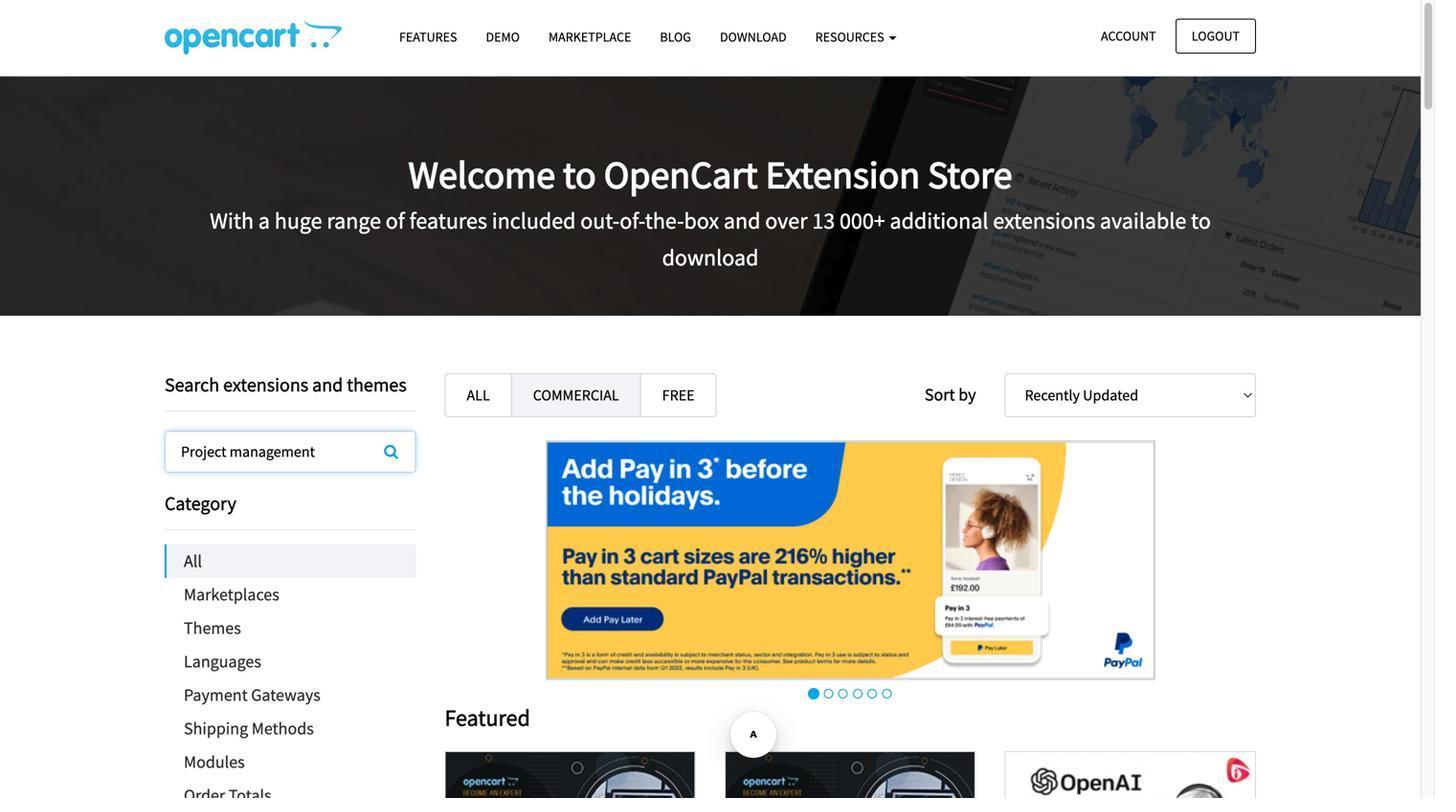 Task type: locate. For each thing, give the bounding box(es) containing it.
0 horizontal spatial to
[[563, 151, 596, 199]]

and right box at the top
[[724, 207, 761, 235]]

huge
[[275, 207, 322, 235]]

1 horizontal spatial all link
[[445, 373, 512, 417]]

over
[[765, 207, 808, 235]]

1 horizontal spatial and
[[724, 207, 761, 235]]

marketplace link
[[534, 20, 646, 54]]

to right available
[[1191, 207, 1211, 235]]

category
[[165, 492, 236, 516]]

0 vertical spatial all link
[[445, 373, 512, 417]]

commercial link
[[511, 373, 641, 417]]

0 vertical spatial extensions
[[993, 207, 1096, 235]]

shipping
[[184, 718, 248, 740]]

and left themes
[[312, 373, 343, 397]]

modules
[[184, 752, 245, 773]]

extensions down store
[[993, 207, 1096, 235]]

all
[[467, 386, 490, 405], [184, 551, 202, 572]]

range
[[327, 207, 381, 235]]

themes
[[347, 373, 407, 397]]

0 horizontal spatial extensions
[[223, 373, 308, 397]]

all link for marketplaces
[[167, 545, 416, 578]]

13
[[812, 207, 835, 235]]

0 vertical spatial and
[[724, 207, 761, 235]]

None text field
[[166, 432, 415, 472]]

out-
[[580, 207, 620, 235]]

payment gateways link
[[165, 679, 416, 712]]

1 vertical spatial extensions
[[223, 373, 308, 397]]

by
[[959, 384, 976, 406]]

welcome
[[408, 151, 555, 199]]

blog
[[660, 28, 691, 45]]

all link
[[445, 373, 512, 417], [167, 545, 416, 578]]

extensions right search
[[223, 373, 308, 397]]

demo link
[[472, 20, 534, 54]]

features
[[399, 28, 457, 45]]

logout link
[[1176, 19, 1256, 54]]

search extensions and themes
[[165, 373, 407, 397]]

extensions
[[993, 207, 1096, 235], [223, 373, 308, 397]]

features link
[[385, 20, 472, 54]]

download
[[662, 243, 759, 272]]

account link
[[1085, 19, 1173, 54]]

search
[[165, 373, 219, 397]]

opencart 4 development masterclass image
[[446, 752, 695, 799]]

1 vertical spatial all link
[[167, 545, 416, 578]]

paypal payment gateway image
[[546, 440, 1156, 681]]

opencart extensions image
[[165, 20, 342, 55]]

opencart
[[604, 151, 758, 199]]

to
[[563, 151, 596, 199], [1191, 207, 1211, 235]]

1 vertical spatial and
[[312, 373, 343, 397]]

with
[[210, 207, 254, 235]]

payment gateways
[[184, 685, 321, 706]]

0 vertical spatial all
[[467, 386, 490, 405]]

0 horizontal spatial all link
[[167, 545, 416, 578]]

1 horizontal spatial extensions
[[993, 207, 1096, 235]]

1 vertical spatial to
[[1191, 207, 1211, 235]]

1 horizontal spatial all
[[467, 386, 490, 405]]

logout
[[1192, 27, 1240, 45]]

all for marketplaces
[[184, 551, 202, 572]]

to up out-
[[563, 151, 596, 199]]

1 vertical spatial all
[[184, 551, 202, 572]]

0 horizontal spatial and
[[312, 373, 343, 397]]

and
[[724, 207, 761, 235], [312, 373, 343, 397]]

extensions inside welcome to opencart extension store with a huge range of features included out-of-the-box and over 13 000+ additional extensions available to download
[[993, 207, 1096, 235]]

0 horizontal spatial all
[[184, 551, 202, 572]]

shipping methods
[[184, 718, 314, 740]]



Task type: vqa. For each thing, say whether or not it's contained in the screenshot.
the topmost from
no



Task type: describe. For each thing, give the bounding box(es) containing it.
themes
[[184, 618, 241, 639]]

and inside welcome to opencart extension store with a huge range of features included out-of-the-box and over 13 000+ additional extensions available to download
[[724, 207, 761, 235]]

resources link
[[801, 20, 911, 54]]

account
[[1101, 27, 1156, 45]]

methods
[[252, 718, 314, 740]]

included
[[492, 207, 576, 235]]

sort
[[925, 384, 955, 406]]

commercial
[[533, 386, 619, 405]]

free link
[[640, 373, 717, 417]]

download
[[720, 28, 787, 45]]

store
[[928, 151, 1013, 199]]

free
[[662, 386, 695, 405]]

welcome to opencart extension store with a huge range of features included out-of-the-box and over 13 000+ additional extensions available to download
[[210, 151, 1211, 272]]

resources
[[815, 28, 887, 45]]

featured
[[445, 704, 530, 733]]

all link for commercial
[[445, 373, 512, 417]]

available
[[1100, 207, 1187, 235]]

marketplace
[[549, 28, 631, 45]]

blog link
[[646, 20, 706, 54]]

payment
[[184, 685, 248, 706]]

search image
[[384, 444, 398, 460]]

demo
[[486, 28, 520, 45]]

1 horizontal spatial to
[[1191, 207, 1211, 235]]

modules link
[[165, 746, 416, 779]]

gateways
[[251, 685, 321, 706]]

all for commercial
[[467, 386, 490, 405]]

a
[[258, 207, 270, 235]]

of-
[[620, 207, 645, 235]]

box
[[684, 207, 719, 235]]

marketplaces link
[[165, 578, 416, 612]]

of
[[386, 207, 405, 235]]

extension
[[766, 151, 920, 199]]

languages
[[184, 651, 261, 673]]

shipping methods link
[[165, 712, 416, 746]]

0 vertical spatial to
[[563, 151, 596, 199]]

sort by
[[925, 384, 976, 406]]

download link
[[706, 20, 801, 54]]

languages link
[[165, 645, 416, 679]]

marketplaces
[[184, 584, 279, 606]]

additional
[[890, 207, 989, 235]]

themes link
[[165, 612, 416, 645]]

the-
[[645, 207, 684, 235]]

chatgpt for opencart image
[[1006, 752, 1255, 799]]

opencart 3 development masterclass image
[[726, 752, 975, 799]]

features
[[409, 207, 487, 235]]

000+
[[840, 207, 885, 235]]



